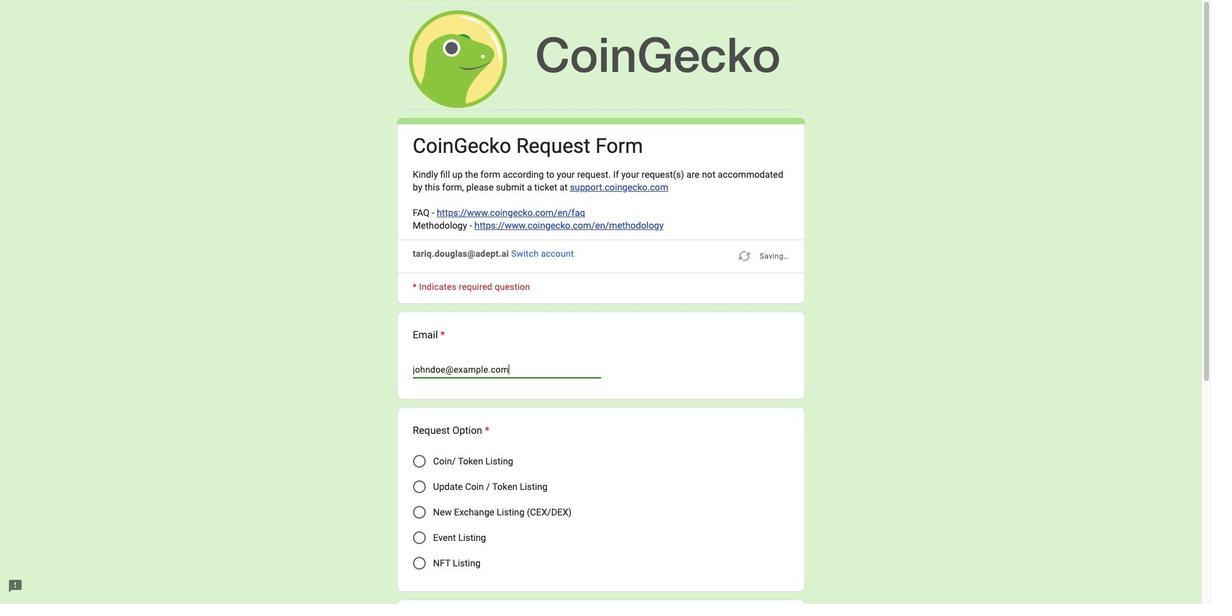 Task type: describe. For each thing, give the bounding box(es) containing it.
nft listing image
[[413, 557, 426, 570]]

Coin/ Token Listing radio
[[413, 455, 426, 468]]

New Exchange Listing (CEX/DEX) radio
[[413, 506, 426, 519]]

2 heading from the top
[[413, 327, 789, 343]]

Event Listing radio
[[413, 531, 426, 544]]

new exchange listing (cex/dex) image
[[413, 506, 426, 519]]

3 heading from the top
[[413, 423, 490, 438]]

required question element for first heading from the bottom of the page
[[482, 423, 490, 438]]

NFT Listing radio
[[413, 557, 426, 570]]

update coin / token listing image
[[413, 480, 426, 493]]

coin/ token listing image
[[413, 455, 426, 468]]

1 heading from the top
[[413, 133, 643, 160]]

report a problem to google image
[[8, 579, 23, 594]]



Task type: vqa. For each thing, say whether or not it's contained in the screenshot.
Portfolio option in the right top of the page
no



Task type: locate. For each thing, give the bounding box(es) containing it.
status
[[737, 247, 789, 265]]

event listing image
[[413, 531, 426, 544]]

list
[[397, 311, 805, 604]]

1 horizontal spatial required question element
[[482, 423, 490, 438]]

1 vertical spatial required question element
[[482, 423, 490, 438]]

0 vertical spatial required question element
[[438, 327, 445, 343]]

heading
[[413, 133, 643, 160], [413, 327, 789, 343], [413, 423, 490, 438]]

required question element for 2nd heading from the bottom
[[438, 327, 445, 343]]

list item
[[397, 311, 805, 399]]

2 vertical spatial heading
[[413, 423, 490, 438]]

1 vertical spatial heading
[[413, 327, 789, 343]]

Your email email field
[[413, 362, 601, 377]]

Update Coin / Token Listing radio
[[413, 480, 426, 493]]

0 vertical spatial heading
[[413, 133, 643, 160]]

required question element
[[438, 327, 445, 343], [482, 423, 490, 438]]

0 horizontal spatial required question element
[[438, 327, 445, 343]]



